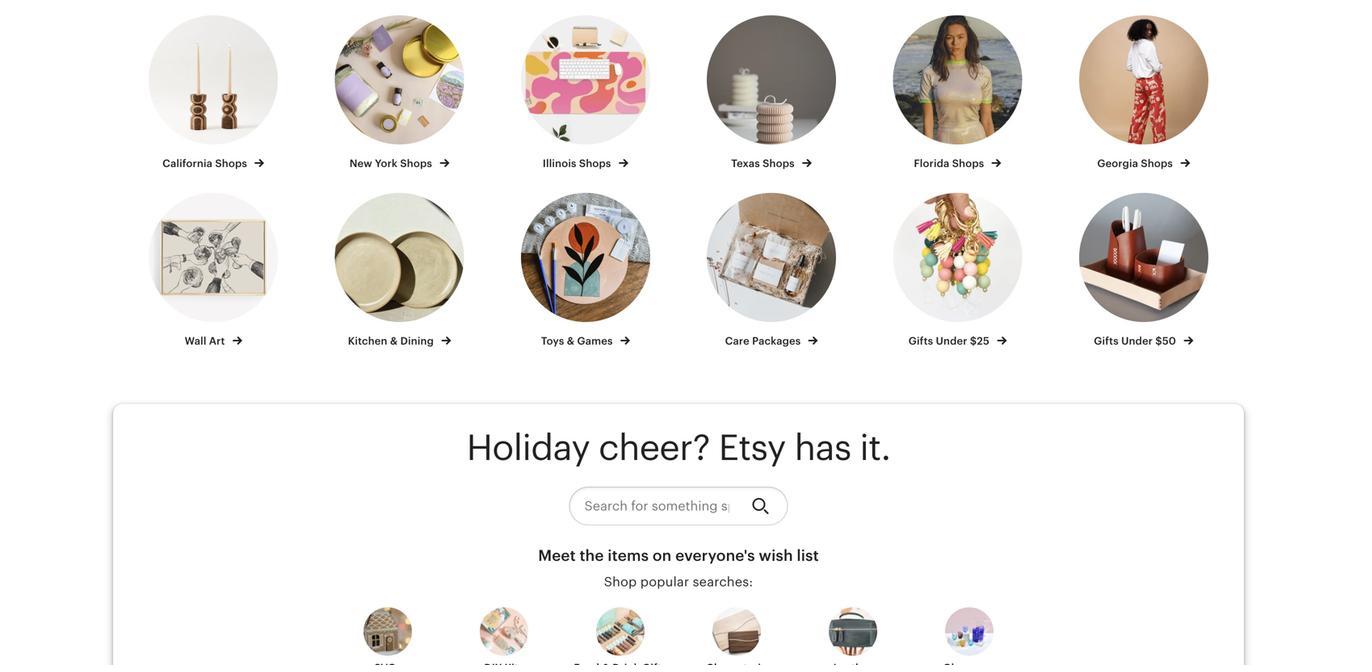 Task type: locate. For each thing, give the bounding box(es) containing it.
gifts left '$25'
[[909, 335, 934, 347]]

3 shops from the left
[[579, 158, 611, 170]]

gifts under $25 link
[[879, 193, 1037, 349]]

on
[[653, 547, 672, 565]]

shops for florida
[[953, 158, 985, 170]]

shops for illinois
[[579, 158, 611, 170]]

georgia shops link
[[1066, 15, 1223, 171]]

1 shops from the left
[[215, 158, 247, 170]]

under left '$25'
[[936, 335, 968, 347]]

&
[[390, 335, 398, 347], [567, 335, 575, 347]]

gifts left $50
[[1094, 335, 1119, 347]]

4 shops from the left
[[763, 158, 795, 170]]

california
[[163, 158, 213, 170]]

0 horizontal spatial gifts
[[909, 335, 934, 347]]

& right the toys
[[567, 335, 575, 347]]

new york shops link
[[321, 15, 478, 171]]

gifts
[[909, 335, 934, 347], [1094, 335, 1119, 347]]

under left $50
[[1122, 335, 1153, 347]]

1 horizontal spatial under
[[1122, 335, 1153, 347]]

shops right york
[[400, 158, 432, 170]]

0 horizontal spatial &
[[390, 335, 398, 347]]

popular
[[641, 575, 690, 590]]

games
[[577, 335, 613, 347]]

shops right california
[[215, 158, 247, 170]]

None search field
[[569, 487, 788, 526]]

shops inside texas shops link
[[763, 158, 795, 170]]

1 & from the left
[[390, 335, 398, 347]]

1 horizontal spatial &
[[567, 335, 575, 347]]

georgia
[[1098, 158, 1139, 170]]

under
[[936, 335, 968, 347], [1122, 335, 1153, 347]]

shops inside florida shops link
[[953, 158, 985, 170]]

5 shops from the left
[[953, 158, 985, 170]]

2 gifts from the left
[[1094, 335, 1119, 347]]

illinois shops
[[543, 158, 614, 170]]

everyone's
[[676, 547, 755, 565]]

shops for california
[[215, 158, 247, 170]]

2 under from the left
[[1122, 335, 1153, 347]]

gifts under $50 link
[[1066, 193, 1223, 349]]

texas
[[732, 158, 760, 170]]

shops inside illinois shops link
[[579, 158, 611, 170]]

toys & games link
[[507, 193, 664, 349]]

& left dining
[[390, 335, 398, 347]]

2 & from the left
[[567, 335, 575, 347]]

list
[[797, 547, 819, 565]]

it.
[[860, 428, 891, 468]]

toys & games
[[541, 335, 616, 347]]

california shops link
[[135, 15, 292, 171]]

shops right texas
[[763, 158, 795, 170]]

shops right "georgia"
[[1141, 158, 1173, 170]]

gifts under $50
[[1094, 335, 1179, 347]]

wall art
[[185, 335, 228, 347]]

shops inside california shops link
[[215, 158, 247, 170]]

gifts for gifts under $50
[[1094, 335, 1119, 347]]

gifts for gifts under $25
[[909, 335, 934, 347]]

6 shops from the left
[[1141, 158, 1173, 170]]

meet
[[538, 547, 576, 565]]

toys
[[541, 335, 564, 347]]

shops inside georgia shops "link"
[[1141, 158, 1173, 170]]

kitchen
[[348, 335, 388, 347]]

under for $25
[[936, 335, 968, 347]]

illinois
[[543, 158, 577, 170]]

0 horizontal spatial under
[[936, 335, 968, 347]]

shops for georgia
[[1141, 158, 1173, 170]]

shops right florida
[[953, 158, 985, 170]]

illinois shops link
[[507, 15, 664, 171]]

care
[[725, 335, 750, 347]]

shops for texas
[[763, 158, 795, 170]]

shops right illinois
[[579, 158, 611, 170]]

wall art link
[[135, 193, 292, 349]]

shops
[[215, 158, 247, 170], [400, 158, 432, 170], [579, 158, 611, 170], [763, 158, 795, 170], [953, 158, 985, 170], [1141, 158, 1173, 170]]

art
[[209, 335, 225, 347]]

2 shops from the left
[[400, 158, 432, 170]]

1 horizontal spatial gifts
[[1094, 335, 1119, 347]]

georgia shops
[[1098, 158, 1176, 170]]

searches:
[[693, 575, 753, 590]]

$50
[[1156, 335, 1177, 347]]

items
[[608, 547, 649, 565]]

under for $50
[[1122, 335, 1153, 347]]

1 under from the left
[[936, 335, 968, 347]]

california shops
[[163, 158, 250, 170]]

1 gifts from the left
[[909, 335, 934, 347]]

shop popular searches:
[[604, 575, 753, 590]]

shops inside new york shops link
[[400, 158, 432, 170]]



Task type: vqa. For each thing, say whether or not it's contained in the screenshot.
Wall Art
yes



Task type: describe. For each thing, give the bounding box(es) containing it.
packages
[[752, 335, 801, 347]]

holiday cheer? etsy has it.
[[467, 428, 891, 468]]

dining
[[400, 335, 434, 347]]

wall
[[185, 335, 206, 347]]

the
[[580, 547, 604, 565]]

new
[[350, 158, 372, 170]]

has
[[795, 428, 851, 468]]

meet the items on everyone's wish list
[[538, 547, 819, 565]]

holiday
[[467, 428, 590, 468]]

& for kitchen
[[390, 335, 398, 347]]

care packages
[[725, 335, 804, 347]]

& for toys
[[567, 335, 575, 347]]

shop
[[604, 575, 637, 590]]

cheer?
[[599, 428, 710, 468]]

texas shops
[[732, 158, 798, 170]]

kitchen & dining link
[[321, 193, 478, 349]]

care packages link
[[693, 193, 850, 349]]

gifts under $25
[[909, 335, 993, 347]]

florida
[[914, 158, 950, 170]]

Search for something special text field
[[569, 487, 739, 526]]

florida shops link
[[879, 15, 1037, 171]]

york
[[375, 158, 398, 170]]

kitchen & dining
[[348, 335, 437, 347]]

$25
[[970, 335, 990, 347]]

new york shops
[[350, 158, 435, 170]]

wish
[[759, 547, 793, 565]]

florida shops
[[914, 158, 987, 170]]

texas shops link
[[693, 15, 850, 171]]

etsy
[[719, 428, 786, 468]]



